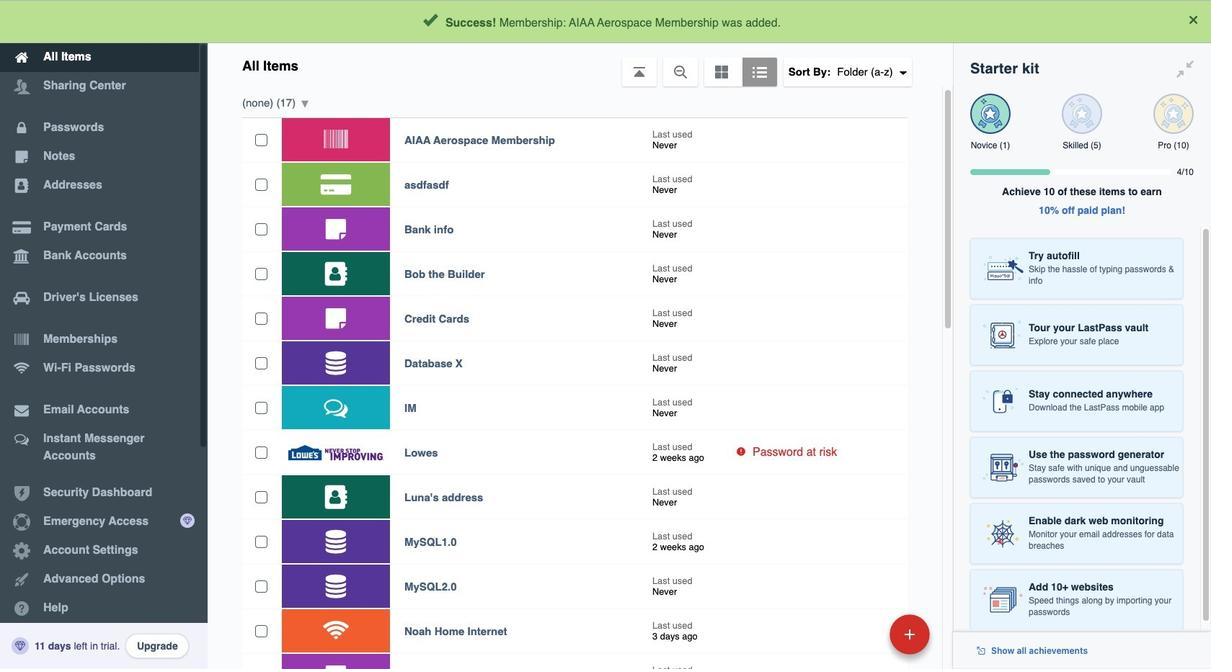 Task type: describe. For each thing, give the bounding box(es) containing it.
vault options navigation
[[208, 43, 953, 87]]

new item element
[[791, 614, 935, 655]]

Search search field
[[342, 6, 918, 37]]

main navigation navigation
[[0, 0, 208, 670]]



Task type: vqa. For each thing, say whether or not it's contained in the screenshot.
'LastPass' image
no



Task type: locate. For each thing, give the bounding box(es) containing it.
search my vault text field
[[342, 6, 918, 37]]

alert
[[0, 0, 1211, 43]]

new item navigation
[[791, 611, 939, 670]]



